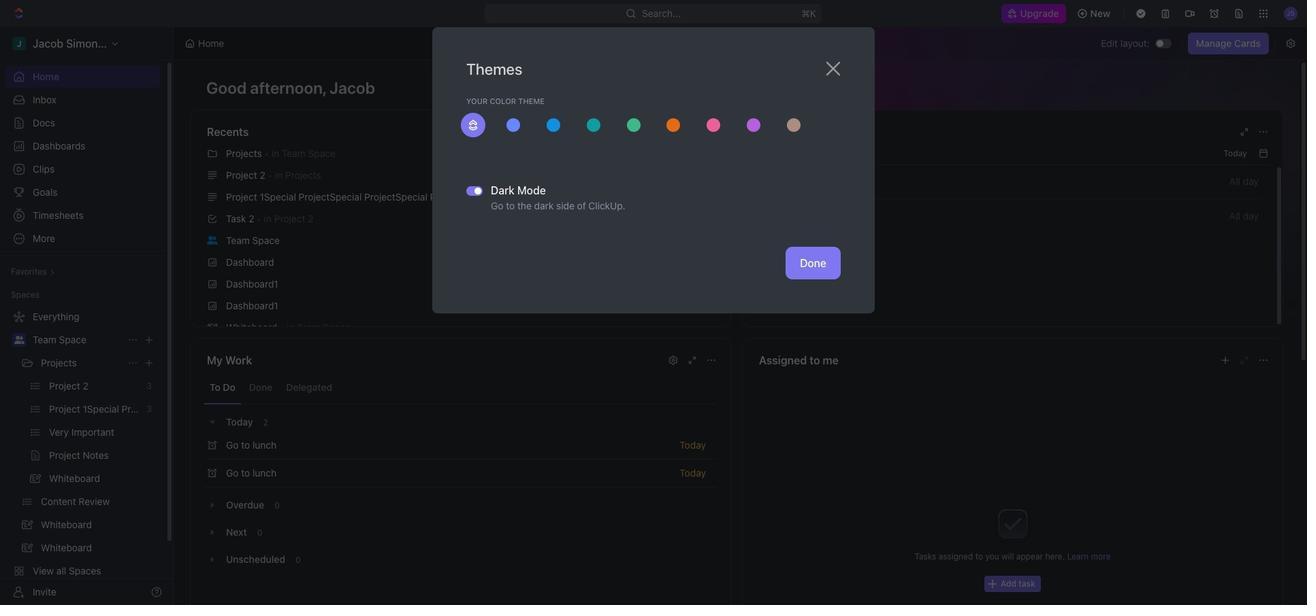 Task type: locate. For each thing, give the bounding box(es) containing it.
user group image
[[207, 236, 218, 245], [14, 336, 24, 344]]

tab list
[[204, 372, 717, 405]]

0 horizontal spatial user group image
[[14, 336, 24, 344]]

sidebar navigation
[[0, 27, 174, 606]]

1 horizontal spatial user group image
[[207, 236, 218, 245]]

1 vertical spatial user group image
[[14, 336, 24, 344]]

tree
[[5, 306, 160, 606]]

tree inside sidebar navigation
[[5, 306, 160, 606]]

dialog
[[432, 27, 875, 314]]



Task type: describe. For each thing, give the bounding box(es) containing it.
user group image inside tree
[[14, 336, 24, 344]]

0 vertical spatial user group image
[[207, 236, 218, 245]]



Task type: vqa. For each thing, say whether or not it's contained in the screenshot.
TAB LIST
yes



